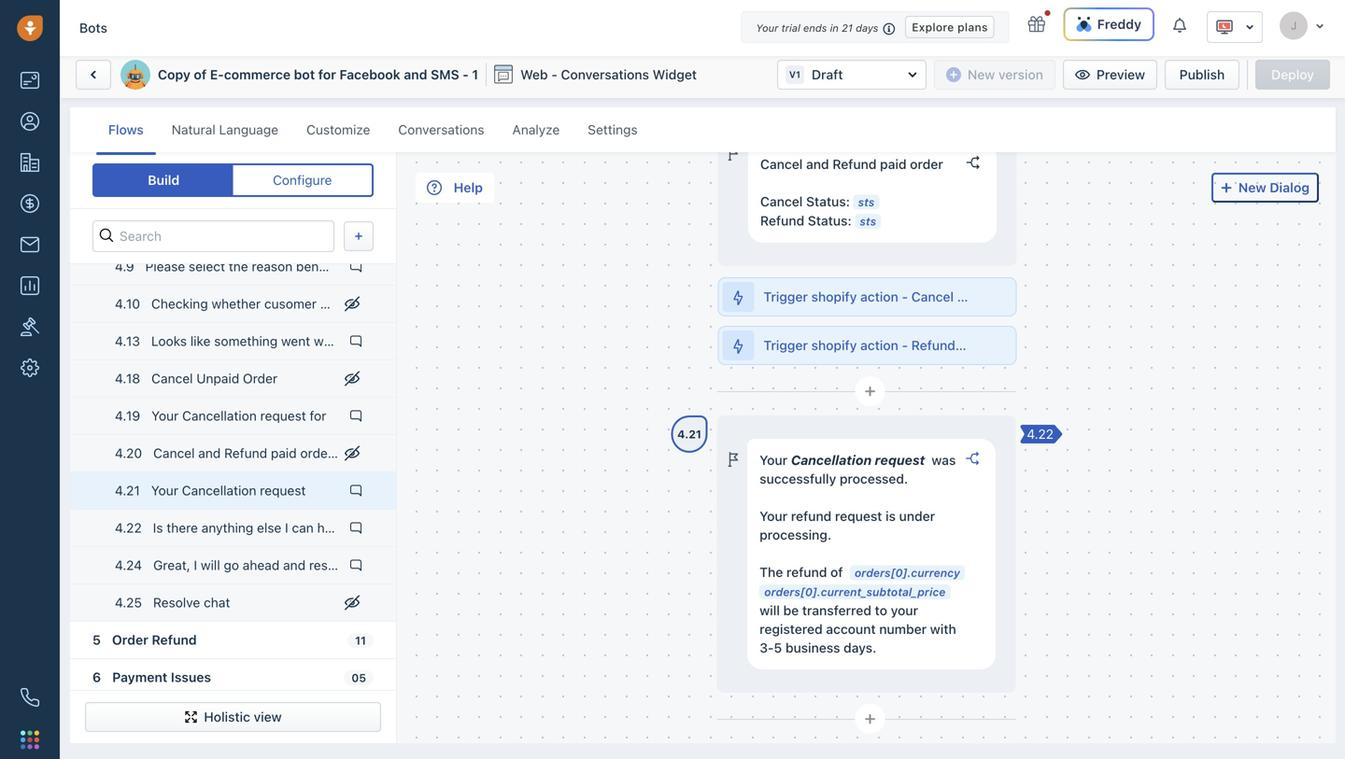 Task type: locate. For each thing, give the bounding box(es) containing it.
0 horizontal spatial ic_arrow_down image
[[1245, 20, 1254, 34]]

phone image
[[21, 688, 39, 707]]

days
[[856, 22, 878, 34]]

your
[[756, 22, 779, 34]]

properties image
[[21, 318, 39, 336]]

freshworks switcher image
[[21, 731, 39, 749]]

21
[[842, 22, 853, 34]]

bell regular image
[[1173, 16, 1188, 34]]

ic_arrow_down image
[[1245, 20, 1254, 34], [1315, 21, 1325, 31]]

phone element
[[11, 679, 49, 716]]

in
[[830, 22, 839, 34]]

1 horizontal spatial ic_arrow_down image
[[1315, 21, 1325, 31]]

your trial ends in 21 days
[[756, 22, 878, 34]]

ic_info_icon image
[[883, 21, 896, 36]]

plans
[[958, 20, 988, 33]]

explore plans
[[912, 20, 988, 33]]



Task type: vqa. For each thing, say whether or not it's contained in the screenshot.
right ic_arrow_down icon
yes



Task type: describe. For each thing, give the bounding box(es) containing it.
bots
[[79, 20, 107, 35]]

explore
[[912, 20, 954, 33]]

missing translation "unavailable" for locale "en-us" image
[[1215, 18, 1234, 36]]

trial
[[781, 22, 800, 34]]

freddy button
[[1064, 7, 1155, 41]]

ends
[[803, 22, 827, 34]]

freddy
[[1097, 16, 1141, 32]]

explore plans button
[[905, 16, 995, 38]]



